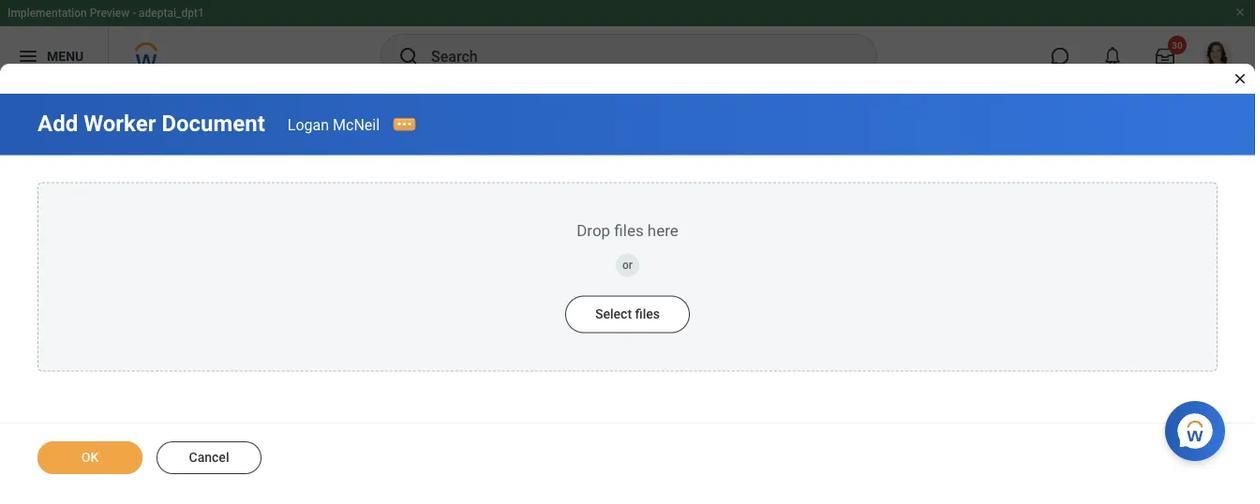 Task type: vqa. For each thing, say whether or not it's contained in the screenshot.
search icon
yes



Task type: locate. For each thing, give the bounding box(es) containing it.
select files button
[[565, 296, 690, 333]]

add worker document main content
[[0, 94, 1255, 491]]

add
[[37, 110, 78, 137]]

implementation preview -   adeptai_dpt1 banner
[[0, 0, 1255, 86]]

or
[[622, 259, 633, 272]]

-
[[132, 7, 136, 20]]

close add worker document image
[[1233, 71, 1248, 86]]

cancel
[[189, 450, 229, 465]]

document
[[162, 110, 265, 137]]

search image
[[397, 45, 420, 67]]

implementation
[[7, 7, 87, 20]]

cancel button
[[157, 441, 262, 474]]

adeptai_dpt1
[[139, 7, 204, 20]]

mcneil
[[333, 116, 380, 133]]

profile logan mcneil element
[[1191, 36, 1244, 77]]



Task type: describe. For each thing, give the bounding box(es) containing it.
logan mcneil element
[[288, 116, 380, 133]]

files
[[635, 306, 660, 322]]

select files
[[595, 306, 660, 322]]

select files region
[[37, 182, 1218, 372]]

notifications large image
[[1103, 47, 1122, 66]]

logan
[[288, 116, 329, 133]]

implementation preview -   adeptai_dpt1
[[7, 7, 204, 20]]

preview
[[90, 7, 130, 20]]

workday assistant region
[[1165, 394, 1233, 461]]

add worker document dialog
[[0, 0, 1255, 491]]

ok button
[[37, 441, 142, 474]]

worker
[[84, 110, 156, 137]]

inbox large image
[[1156, 47, 1174, 66]]

close environment banner image
[[1234, 7, 1246, 18]]

ok
[[81, 450, 99, 465]]

logan mcneil
[[288, 116, 380, 133]]

add worker document
[[37, 110, 265, 137]]

select
[[595, 306, 632, 322]]



